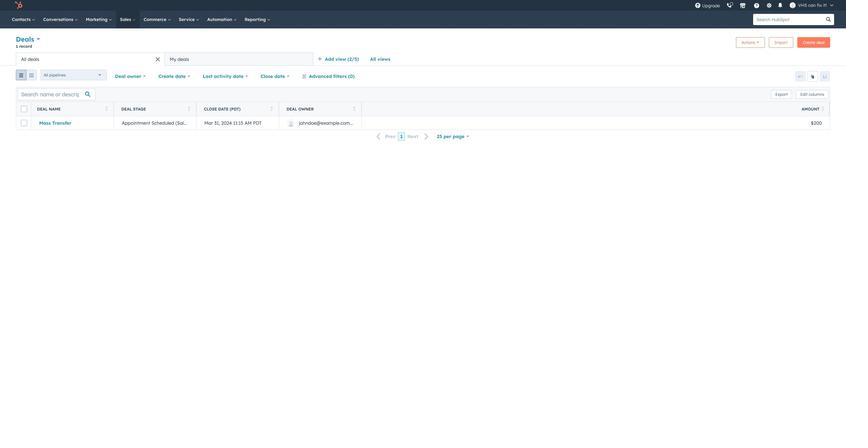 Task type: vqa. For each thing, say whether or not it's contained in the screenshot.
banner
yes



Task type: locate. For each thing, give the bounding box(es) containing it.
marketplaces image
[[741, 3, 747, 9]]

0 horizontal spatial press to sort. image
[[188, 106, 191, 111]]

2 horizontal spatial press to sort. image
[[822, 106, 825, 111]]

pagination navigation
[[373, 132, 433, 141]]

1 press to sort. element from the left
[[105, 106, 108, 112]]

press to sort. element
[[105, 106, 108, 112], [188, 106, 191, 112], [271, 106, 273, 112], [354, 106, 356, 112], [822, 106, 825, 112]]

press to sort. image
[[188, 106, 191, 111], [271, 106, 273, 111]]

banner
[[16, 34, 831, 53]]

jacob simon image
[[791, 2, 797, 8]]

5 press to sort. element from the left
[[822, 106, 825, 112]]

menu
[[692, 0, 839, 11]]

1 horizontal spatial press to sort. image
[[271, 106, 273, 111]]

1 press to sort. image from the left
[[105, 106, 108, 111]]

press to sort. image
[[105, 106, 108, 111], [354, 106, 356, 111], [822, 106, 825, 111]]

1 horizontal spatial press to sort. image
[[354, 106, 356, 111]]

group
[[16, 70, 37, 83]]

2 press to sort. image from the left
[[354, 106, 356, 111]]

0 horizontal spatial press to sort. image
[[105, 106, 108, 111]]



Task type: describe. For each thing, give the bounding box(es) containing it.
2 press to sort. element from the left
[[188, 106, 191, 112]]

Search HubSpot search field
[[754, 14, 824, 25]]

4 press to sort. element from the left
[[354, 106, 356, 112]]

Search name or description search field
[[18, 89, 96, 100]]

3 press to sort. image from the left
[[822, 106, 825, 111]]

1 press to sort. image from the left
[[188, 106, 191, 111]]

2 press to sort. image from the left
[[271, 106, 273, 111]]

3 press to sort. element from the left
[[271, 106, 273, 112]]



